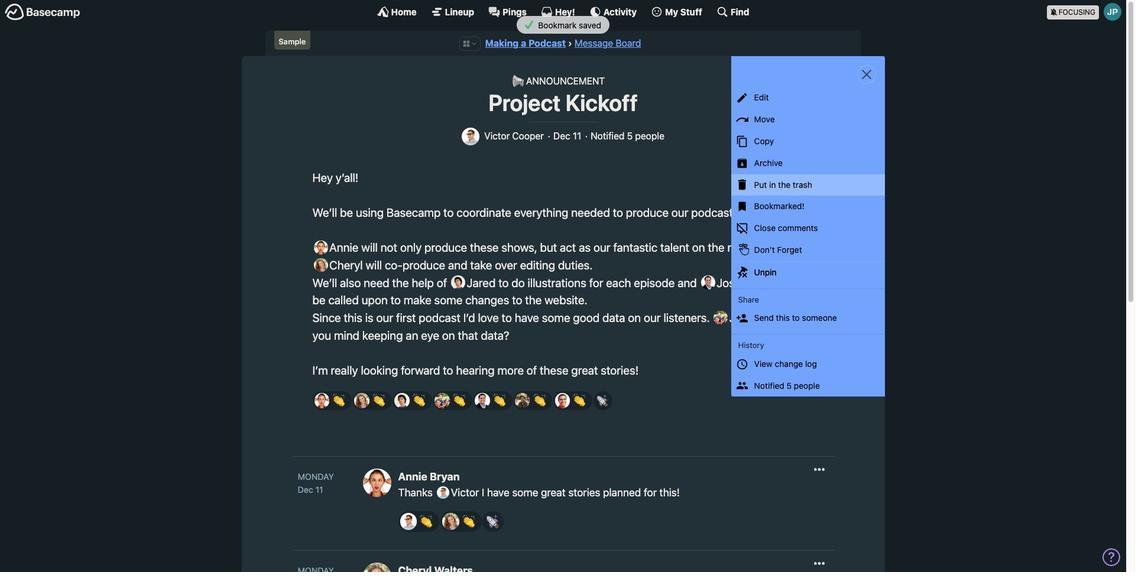 Task type: vqa. For each thing, say whether or not it's contained in the screenshot.
the leftmost chat
no



Task type: locate. For each thing, give the bounding box(es) containing it.
this!
[[660, 487, 680, 500]]

1 vertical spatial dec 11 element
[[298, 485, 323, 495]]

1 vertical spatial we'll
[[313, 276, 337, 290]]

have down do
[[515, 311, 539, 325]]

0 vertical spatial some
[[435, 294, 463, 307]]

great up steve m. boosted the message with '👏' "element"
[[572, 364, 598, 378]]

josh fiske image
[[702, 276, 716, 290], [475, 393, 490, 409]]

this right ,
[[776, 313, 790, 323]]

changes
[[466, 294, 510, 307]]

dec
[[554, 131, 571, 141], [298, 485, 313, 495]]

0 vertical spatial these
[[470, 241, 499, 255]]

close comments
[[755, 223, 819, 233]]

0 horizontal spatial people
[[636, 131, 665, 141]]

1 vertical spatial josh fiske image
[[475, 393, 490, 409]]

on
[[693, 241, 706, 255], [628, 311, 641, 325], [442, 329, 455, 342]]

0 horizontal spatial this
[[344, 311, 363, 325]]

move
[[755, 114, 775, 124]]

eye
[[421, 329, 440, 342]]

on right the eye
[[442, 329, 455, 342]]

and
[[448, 259, 468, 272], [678, 276, 697, 290]]

will up "share"
[[745, 276, 761, 290]]

produce up help
[[403, 259, 446, 272]]

steve m. boosted the message with '👏' element
[[554, 392, 593, 410]]

2 horizontal spatial victor cooper image
[[462, 128, 480, 145]]

0 vertical spatial we'll
[[313, 206, 337, 219]]

0 vertical spatial annie
[[327, 241, 359, 255]]

0 vertical spatial 5
[[627, 131, 633, 141]]

👏 right jared davis icon
[[413, 394, 426, 408]]

edit
[[755, 93, 769, 103]]

5 for notified 5 people
[[627, 131, 633, 141]]

jared d. boosted the message with '👏' element
[[393, 392, 432, 410]]

josh fiske image up listeners. at right bottom
[[702, 276, 716, 290]]

but
[[540, 241, 557, 255]]

to left hearing
[[443, 364, 453, 378]]

jennifer young image right jared d. boosted the message with '👏' element
[[435, 393, 450, 409]]

of
[[437, 276, 447, 290], [527, 364, 537, 378]]

josh fiske image right jennifer y. boosted the message with '👏' element
[[475, 393, 490, 409]]

1 vertical spatial monday element
[[298, 565, 334, 573]]

👏 right nicole katz image
[[533, 394, 546, 408]]

1 horizontal spatial dec 11 element
[[554, 131, 582, 142]]

we'll be using basecamp to coordinate everything needed to produce our podcast.
[[313, 206, 737, 219]]

0 horizontal spatial 5
[[627, 131, 633, 141]]

0 vertical spatial victor cooper image
[[462, 128, 480, 145]]

0 horizontal spatial great
[[541, 487, 566, 500]]

cheryl walters image right victor c. boosted the comment with '👏' element
[[442, 514, 459, 531]]

only
[[400, 241, 422, 255]]

bookmark saved alert
[[0, 16, 1127, 34]]

1 horizontal spatial on
[[628, 311, 641, 325]]

👏 left nicole katz image
[[493, 394, 506, 408]]

,
[[771, 311, 774, 325]]

11
[[573, 131, 582, 141], [316, 485, 323, 495]]

will left the not
[[362, 241, 378, 255]]

11 down kickoff
[[573, 131, 582, 141]]

people for notified 5 people
[[636, 131, 665, 141]]

will up need
[[366, 259, 382, 272]]

these up "take"
[[470, 241, 499, 255]]

pings button
[[489, 6, 527, 18]]

cheryl walters image inside 'cheryl w. boosted the message with '👏'' element
[[355, 393, 370, 409]]

0 horizontal spatial jennifer young image
[[435, 393, 450, 409]]

on right talent in the top right of the page
[[693, 241, 706, 255]]

👏
[[333, 394, 346, 408], [373, 394, 386, 408], [413, 394, 426, 408], [453, 394, 466, 408], [493, 394, 506, 408], [533, 394, 546, 408], [573, 394, 586, 408], [420, 515, 433, 529], [462, 515, 475, 529]]

0 horizontal spatial some
[[435, 294, 463, 307]]

our left listeners. at right bottom
[[644, 311, 661, 325]]

a
[[521, 38, 527, 49]]

1 horizontal spatial have
[[515, 311, 539, 325]]

produce up the will co-produce and take over editing duties. we'll also need the help of
[[425, 241, 467, 255]]

1 horizontal spatial this
[[776, 313, 790, 323]]

annie bryan image up cheryl
[[314, 241, 328, 255]]

some
[[435, 294, 463, 307], [542, 311, 571, 325], [513, 487, 539, 500]]

these up steve marsh icon
[[540, 364, 569, 378]]

victor left the i
[[448, 487, 479, 500]]

y'all!
[[336, 171, 359, 184]]

annie
[[327, 241, 359, 255], [398, 471, 428, 484]]

2 horizontal spatial on
[[693, 241, 706, 255]]

0 vertical spatial dec
[[554, 131, 571, 141]]

to right love
[[502, 311, 512, 325]]

1 vertical spatial will
[[366, 259, 382, 272]]

0 vertical spatial monday element
[[298, 471, 334, 484]]

jennifer y. boosted the message with '👏' element
[[433, 392, 472, 410]]

1 vertical spatial jennifer young image
[[435, 393, 450, 409]]

1 vertical spatial 5
[[787, 381, 792, 391]]

0 horizontal spatial victor cooper image
[[400, 514, 417, 531]]

will inside the will co-produce and take over editing duties. we'll also need the help of
[[366, 259, 382, 272]]

0 vertical spatial victor
[[485, 131, 510, 141]]

1 monday element from the top
[[298, 471, 334, 484]]

to left someone
[[793, 313, 800, 323]]

notified down kickoff
[[591, 131, 625, 141]]

main element
[[0, 0, 1127, 23]]

people down kickoff
[[636, 131, 665, 141]]

2 we'll from the top
[[313, 276, 337, 290]]

cheryl walters image for hey y'all!
[[355, 393, 370, 409]]

0 horizontal spatial annie
[[327, 241, 359, 255]]

0 horizontal spatial and
[[448, 259, 468, 272]]

1 vertical spatial notified
[[755, 381, 785, 391]]

2 vertical spatial cheryl walters image
[[442, 514, 459, 531]]

this left is
[[344, 311, 363, 325]]

0 horizontal spatial dec
[[298, 485, 313, 495]]

victor cooper image down bryan
[[437, 487, 450, 499]]

1 horizontal spatial jennifer young image
[[714, 311, 728, 325]]

dec inside monday dec 11
[[298, 485, 313, 495]]

👏 inside "element"
[[573, 394, 586, 408]]

will for not
[[362, 241, 378, 255]]

👏 left josh f. boosted the message with '👏' element
[[453, 394, 466, 408]]

some down website.
[[542, 311, 571, 325]]

victor cooper image for project kickoff
[[462, 128, 480, 145]]

annie bryan image
[[314, 241, 328, 255], [363, 469, 391, 498]]

bryan
[[430, 471, 460, 484]]

have
[[515, 311, 539, 325], [487, 487, 510, 500]]

to
[[444, 206, 454, 219], [613, 206, 624, 219], [499, 276, 509, 290], [391, 294, 401, 307], [512, 294, 523, 307], [502, 311, 512, 325], [793, 313, 800, 323], [443, 364, 453, 378]]

message board link
[[575, 38, 641, 49]]

1 vertical spatial be
[[313, 294, 326, 307]]

of right more
[[527, 364, 537, 378]]

victor c. boosted the comment with '👏' element
[[398, 512, 440, 533]]

2 vertical spatial produce
[[403, 259, 446, 272]]

victor
[[485, 131, 510, 141], [448, 487, 479, 500]]

listeners.
[[664, 311, 710, 325]]

great
[[572, 364, 598, 378], [541, 487, 566, 500]]

0 vertical spatial 11
[[573, 131, 582, 141]]

monday element containing monday
[[298, 471, 334, 484]]

this inside share send this to someone
[[776, 313, 790, 323]]

hey! button
[[541, 6, 576, 18]]

change
[[775, 359, 803, 369]]

victor cooper image down thanks
[[400, 514, 417, 531]]

1 horizontal spatial people
[[794, 381, 820, 391]]

annie for annie bryan
[[398, 471, 428, 484]]

great left stories
[[541, 487, 566, 500]]

do
[[512, 276, 525, 290]]

history
[[739, 341, 765, 350]]

notified 5 people link
[[591, 131, 665, 142]]

0 vertical spatial will
[[362, 241, 378, 255]]

looking
[[361, 364, 398, 378]]

stories!
[[601, 364, 639, 378]]

my stuff
[[666, 6, 703, 17]]

annie bryan image
[[314, 393, 330, 409]]

be up since
[[313, 294, 326, 307]]

notified for notified       5 people
[[755, 381, 785, 391]]

don't forget link
[[731, 240, 885, 261]]

send this to someone link
[[731, 308, 885, 330]]

to up first
[[391, 294, 401, 307]]

annie b. boosted the message with '👏' element
[[313, 392, 352, 410]]

1 vertical spatial victor cooper image
[[437, 487, 450, 499]]

1 horizontal spatial for
[[644, 487, 657, 500]]

people down view change log link
[[794, 381, 820, 391]]

2 vertical spatial on
[[442, 329, 455, 342]]

0 vertical spatial josh fiske image
[[702, 276, 716, 290]]

cheryl walters image right annie b. boosted the message with '👏' element
[[355, 393, 370, 409]]

activity link
[[590, 6, 637, 18]]

take
[[471, 259, 492, 272]]

1 horizontal spatial notified
[[755, 381, 785, 391]]

1 vertical spatial these
[[540, 364, 569, 378]]

0 vertical spatial produce
[[626, 206, 669, 219]]

dec down monday
[[298, 485, 313, 495]]

5 down kickoff
[[627, 131, 633, 141]]

not
[[381, 241, 398, 255]]

data
[[603, 311, 626, 325]]

and right episode
[[678, 276, 697, 290]]

victor for victor cooper
[[485, 131, 510, 141]]

bookmark
[[539, 20, 577, 30]]

👏 for cheryl w. boosted the comment with '👏' element
[[462, 515, 475, 529]]

dec right cooper
[[554, 131, 571, 141]]

2 horizontal spatial cheryl walters image
[[442, 514, 459, 531]]

our right is
[[377, 311, 393, 325]]

0 horizontal spatial of
[[437, 276, 447, 290]]

1 horizontal spatial 11
[[573, 131, 582, 141]]

0 vertical spatial have
[[515, 311, 539, 325]]

0 vertical spatial of
[[437, 276, 447, 290]]

dec 11 element right cooper
[[554, 131, 582, 142]]

to left do
[[499, 276, 509, 290]]

upon
[[362, 294, 388, 307]]

for left this!
[[644, 487, 657, 500]]

1 we'll from the top
[[313, 206, 337, 219]]

annie bryan image left thanks
[[363, 469, 391, 498]]

of left jared davis image
[[437, 276, 447, 290]]

jared davis image
[[395, 393, 410, 409]]

cheryl walters image up since
[[314, 258, 328, 272]]

find button
[[717, 6, 750, 18]]

0 horizontal spatial on
[[442, 329, 455, 342]]

0 horizontal spatial be
[[313, 294, 326, 307]]

we'll down hey
[[313, 206, 337, 219]]

1 horizontal spatial annie bryan image
[[363, 469, 391, 498]]

be inside the will probably be called upon to make some changes to the website. since this is our first podcast i'd love to have               some good data on our listeners.
[[313, 294, 326, 307]]

notified
[[591, 131, 625, 141], [755, 381, 785, 391]]

0 horizontal spatial these
[[470, 241, 499, 255]]

i have some great stories planned for this!
[[479, 487, 680, 500]]

be left 'using'
[[340, 206, 353, 219]]

the down the co-
[[393, 276, 409, 290]]

share
[[739, 295, 760, 305]]

making
[[485, 38, 519, 49]]

to down do
[[512, 294, 523, 307]]

0 horizontal spatial have
[[487, 487, 510, 500]]

1 horizontal spatial 5
[[787, 381, 792, 391]]

dec 11 element
[[554, 131, 582, 142], [298, 485, 323, 495]]

0 vertical spatial on
[[693, 241, 706, 255]]

probably
[[764, 276, 809, 290]]

trash
[[793, 180, 813, 190]]

annie up cheryl
[[327, 241, 359, 255]]

1 vertical spatial 11
[[316, 485, 323, 495]]

on inside the will probably be called upon to make some changes to the website. since this is our first podcast i'd love to have               some good data on our listeners.
[[628, 311, 641, 325]]

👏 right steve marsh icon
[[573, 394, 586, 408]]

annie up thanks
[[398, 471, 428, 484]]

josh
[[714, 276, 742, 290]]

cheryl walters image inside cheryl w. boosted the comment with '👏' element
[[442, 514, 459, 531]]

on right data
[[628, 311, 641, 325]]

1 vertical spatial dec
[[298, 485, 313, 495]]

2 horizontal spatial some
[[542, 311, 571, 325]]

0 vertical spatial be
[[340, 206, 353, 219]]

0 vertical spatial jennifer young image
[[714, 311, 728, 325]]

the left mic.
[[708, 241, 725, 255]]

0 vertical spatial great
[[572, 364, 598, 378]]

0 horizontal spatial 11
[[316, 485, 323, 495]]

james peterson image
[[1104, 3, 1122, 21]]

home link
[[377, 6, 417, 18]]

1 horizontal spatial cheryl walters image
[[355, 393, 370, 409]]

will probably be called upon to make some changes to the website. since this is our first podcast i'd love to have               some good data on our listeners.
[[313, 276, 809, 325]]

2 vertical spatial will
[[745, 276, 761, 290]]

1 horizontal spatial dec
[[554, 131, 571, 141]]

we'll left also
[[313, 276, 337, 290]]

victor cooper image inside victor c. boosted the comment with '👏' element
[[400, 514, 417, 531]]

will inside the will probably be called upon to make some changes to the website. since this is our first podcast i'd love to have               some good data on our listeners.
[[745, 276, 761, 290]]

1 horizontal spatial victor
[[485, 131, 510, 141]]

👏 right victor c. boosted the comment with '👏' element
[[462, 515, 475, 529]]

👏 left jared davis icon
[[373, 394, 386, 408]]

monday dec 11
[[298, 472, 334, 495]]

2 vertical spatial victor cooper image
[[400, 514, 417, 531]]

0 vertical spatial people
[[636, 131, 665, 141]]

1 vertical spatial victor
[[448, 487, 479, 500]]

0 horizontal spatial victor
[[448, 487, 479, 500]]

victor for victor
[[448, 487, 479, 500]]

monday element
[[298, 471, 334, 484], [298, 565, 334, 573]]

have right the i
[[487, 487, 510, 500]]

and up jared davis image
[[448, 259, 468, 272]]

editing
[[520, 259, 556, 272]]

👏 right annie bryan icon
[[333, 394, 346, 408]]

some up "podcast" on the left of the page
[[435, 294, 463, 307]]

0 vertical spatial for
[[590, 276, 604, 290]]

annie for annie
[[327, 241, 359, 255]]

will
[[362, 241, 378, 255], [366, 259, 382, 272], [745, 276, 761, 290]]

is
[[365, 311, 374, 325]]

0 vertical spatial and
[[448, 259, 468, 272]]

victor cooper image left victor cooper
[[462, 128, 480, 145]]

1 vertical spatial cheryl walters image
[[355, 393, 370, 409]]

nicole katz image
[[515, 393, 530, 409]]

1 vertical spatial people
[[794, 381, 820, 391]]

notified down view
[[755, 381, 785, 391]]

find
[[731, 6, 750, 17]]

1 vertical spatial and
[[678, 276, 697, 290]]

1 vertical spatial annie
[[398, 471, 428, 484]]

jennifer young image
[[714, 311, 728, 325], [435, 393, 450, 409]]

steve marsh image
[[555, 393, 570, 409]]

victor left cooper
[[485, 131, 510, 141]]

2 vertical spatial some
[[513, 487, 539, 500]]

5 down change
[[787, 381, 792, 391]]

activity
[[604, 6, 637, 17]]

0 horizontal spatial notified
[[591, 131, 625, 141]]

switch accounts image
[[5, 3, 80, 21]]

dec 11 element down monday
[[298, 485, 323, 495]]

0 vertical spatial annie bryan image
[[314, 241, 328, 255]]

someone
[[803, 313, 838, 323]]

produce up fantastic
[[626, 206, 669, 219]]

victor cooper image
[[462, 128, 480, 145], [437, 487, 450, 499], [400, 514, 417, 531]]

unpin button
[[731, 262, 885, 284]]

our left podcast.
[[672, 206, 689, 219]]

hey y'all!
[[313, 171, 359, 184]]

move link
[[731, 109, 885, 131]]

0 horizontal spatial josh fiske image
[[475, 393, 490, 409]]

1 vertical spatial on
[[628, 311, 641, 325]]

1 horizontal spatial some
[[513, 487, 539, 500]]

the down illustrations
[[525, 294, 542, 307]]

1 horizontal spatial great
[[572, 364, 598, 378]]

for left each
[[590, 276, 604, 290]]

some right the i
[[513, 487, 539, 500]]

cheryl walters image
[[314, 258, 328, 272], [355, 393, 370, 409], [442, 514, 459, 531]]

log
[[806, 359, 818, 369]]

for
[[590, 276, 604, 290], [644, 487, 657, 500]]

1 horizontal spatial these
[[540, 364, 569, 378]]

planned
[[603, 487, 641, 500]]

act
[[560, 241, 576, 255]]

this
[[344, 311, 363, 325], [776, 313, 790, 323]]

11 down monday
[[316, 485, 323, 495]]

👏 down thanks
[[420, 515, 433, 529]]

jennifer young image right listeners. at right bottom
[[714, 311, 728, 325]]



Task type: describe. For each thing, give the bounding box(es) containing it.
1 horizontal spatial and
[[678, 276, 697, 290]]

home
[[391, 6, 417, 17]]

love
[[478, 311, 499, 325]]

make
[[404, 294, 432, 307]]

cheryl
[[327, 259, 363, 272]]

kickoff
[[566, 90, 638, 116]]

close
[[755, 223, 776, 233]]

of inside the will co-produce and take over editing duties. we'll also need the help of
[[437, 276, 447, 290]]

the inside the will probably be called upon to make some changes to the website. since this is our first podcast i'd love to have               some good data on our listeners.
[[525, 294, 542, 307]]

and inside the will co-produce and take over editing duties. we'll also need the help of
[[448, 259, 468, 272]]

5 for notified       5 people
[[787, 381, 792, 391]]

using
[[356, 206, 384, 219]]

👏 for annie b. boosted the message with '👏' element
[[333, 394, 346, 408]]

josh fiske image inside josh f. boosted the message with '👏' element
[[475, 393, 490, 409]]

on inside , would you mind keeping an eye on that data?
[[442, 329, 455, 342]]

this inside the will probably be called upon to make some changes to the website. since this is our first podcast i'd love to have               some good data on our listeners.
[[344, 311, 363, 325]]

will not only produce these shows, but act as our fantastic talent on the mic.
[[359, 241, 749, 255]]

put in the trash
[[755, 180, 813, 190]]

victor cooper
[[485, 131, 544, 141]]

👏 for victor c. boosted the comment with '👏' element
[[420, 515, 433, 529]]

1 vertical spatial for
[[644, 487, 657, 500]]

data?
[[481, 329, 510, 342]]

1 vertical spatial produce
[[425, 241, 467, 255]]

lineup
[[445, 6, 474, 17]]

jennifer young image inside jennifer y. boosted the message with '👏' element
[[435, 393, 450, 409]]

bookmarked!
[[755, 201, 805, 211]]

shows,
[[502, 241, 538, 255]]

mic.
[[728, 241, 749, 255]]

1 vertical spatial great
[[541, 487, 566, 500]]

sample element
[[274, 31, 311, 50]]

message
[[575, 38, 614, 49]]

victor cooper image for thanks
[[400, 514, 417, 531]]

comments
[[778, 223, 819, 233]]

thanks
[[398, 487, 436, 500]]

unpin
[[755, 267, 777, 277]]

will co-produce and take over editing duties. we'll also need the help of
[[313, 259, 593, 290]]

0 vertical spatial dec 11 element
[[554, 131, 582, 142]]

also
[[340, 276, 361, 290]]

1 vertical spatial some
[[542, 311, 571, 325]]

will for co-
[[366, 259, 382, 272]]

cheryl w. boosted the comment with '👏' element
[[441, 512, 482, 533]]

put in the trash link
[[731, 174, 885, 196]]

1 horizontal spatial be
[[340, 206, 353, 219]]

2 monday element from the top
[[298, 565, 334, 573]]

nicole k. boosted the message with '👏' element
[[513, 392, 553, 410]]

👏 for jennifer y. boosted the message with '👏' element
[[453, 394, 466, 408]]

archive
[[755, 158, 783, 168]]

needed
[[572, 206, 610, 219]]

notified for notified 5 people
[[591, 131, 625, 141]]

forward
[[401, 364, 440, 378]]

don't forget
[[755, 245, 803, 255]]

annie bryan
[[398, 471, 460, 484]]

will for probably
[[745, 276, 761, 290]]

have inside the will probably be called upon to make some changes to the website. since this is our first podcast i'd love to have               some good data on our listeners.
[[515, 311, 539, 325]]

archive link
[[731, 153, 885, 174]]

would
[[777, 311, 808, 325]]

saved
[[579, 20, 602, 30]]

you
[[313, 329, 331, 342]]

👏 for nicole k. boosted the message with '👏' element
[[533, 394, 546, 408]]

bookmarked! link
[[731, 196, 885, 218]]

the inside the will co-produce and take over editing duties. we'll also need the help of
[[393, 276, 409, 290]]

copy
[[755, 136, 775, 146]]

👏 for 'cheryl w. boosted the message with '👏'' element
[[373, 394, 386, 408]]

0 horizontal spatial dec 11 element
[[298, 485, 323, 495]]

put
[[755, 180, 768, 190]]

to right needed
[[613, 206, 624, 219]]

hey
[[313, 171, 333, 184]]

to inside share send this to someone
[[793, 313, 800, 323]]

that
[[458, 329, 478, 342]]

cheryl w. boosted the message with '👏' element
[[353, 392, 392, 410]]

1 vertical spatial have
[[487, 487, 510, 500]]

produce inside the will co-produce and take over editing duties. we'll also need the help of
[[403, 259, 446, 272]]

focusing button
[[1048, 0, 1127, 23]]

don't
[[755, 245, 775, 255]]

copy link
[[731, 131, 885, 153]]

podcast
[[529, 38, 566, 49]]

👏 for steve m. boosted the message with '👏' "element"
[[573, 394, 586, 408]]

›
[[569, 38, 573, 49]]

notified       5 people
[[755, 381, 820, 391]]

view change log link
[[731, 354, 885, 375]]

11 inside monday dec 11
[[316, 485, 323, 495]]

📢
[[512, 76, 524, 87]]

view
[[755, 359, 773, 369]]

project
[[489, 90, 561, 116]]

co-
[[385, 259, 403, 272]]

close comments link
[[731, 218, 885, 240]]

we'll inside the will co-produce and take over editing duties. we'll also need the help of
[[313, 276, 337, 290]]

making a podcast
[[485, 38, 566, 49]]

sample
[[279, 37, 306, 46]]

dec 11 link
[[298, 484, 351, 497]]

cheryl walters image for thanks
[[442, 514, 459, 531]]

1 vertical spatial annie bryan image
[[363, 469, 391, 498]]

, would you mind keeping an eye on that data?
[[313, 311, 808, 342]]

1 vertical spatial of
[[527, 364, 537, 378]]

👏 for josh f. boosted the message with '👏' element
[[493, 394, 506, 408]]

focusing
[[1059, 7, 1096, 16]]

josh f. boosted the message with '👏' element
[[473, 392, 513, 410]]

to right basecamp
[[444, 206, 454, 219]]

1 horizontal spatial josh fiske image
[[702, 276, 716, 290]]

send
[[755, 313, 774, 323]]

making a podcast link
[[485, 38, 566, 49]]

more
[[498, 364, 524, 378]]

people for notified       5 people
[[794, 381, 820, 391]]

view change log
[[755, 359, 818, 369]]

pings
[[503, 6, 527, 17]]

monday
[[298, 472, 334, 482]]

📢 announcement project kickoff
[[489, 76, 638, 116]]

over
[[495, 259, 518, 272]]

hey!
[[555, 6, 576, 17]]

i'm
[[313, 364, 328, 378]]

since
[[313, 311, 341, 325]]

podcast
[[419, 311, 461, 325]]

dec 11
[[554, 131, 582, 141]]

an
[[406, 329, 419, 342]]

forget
[[778, 245, 803, 255]]

0 vertical spatial cheryl walters image
[[314, 258, 328, 272]]

hearing
[[456, 364, 495, 378]]

breadcrumb element
[[265, 31, 862, 56]]

fantastic
[[614, 241, 658, 255]]

really
[[331, 364, 358, 378]]

to do illustrations for each episode and
[[496, 276, 700, 290]]

our right 'as'
[[594, 241, 611, 255]]

duties.
[[558, 259, 593, 272]]

monday link
[[298, 471, 351, 484]]

0 horizontal spatial for
[[590, 276, 604, 290]]

stories
[[569, 487, 601, 500]]

the right in
[[779, 180, 791, 190]]

👏 for jared d. boosted the message with '👏' element
[[413, 394, 426, 408]]

jared davis image
[[452, 276, 466, 290]]

lineup link
[[431, 6, 474, 18]]



